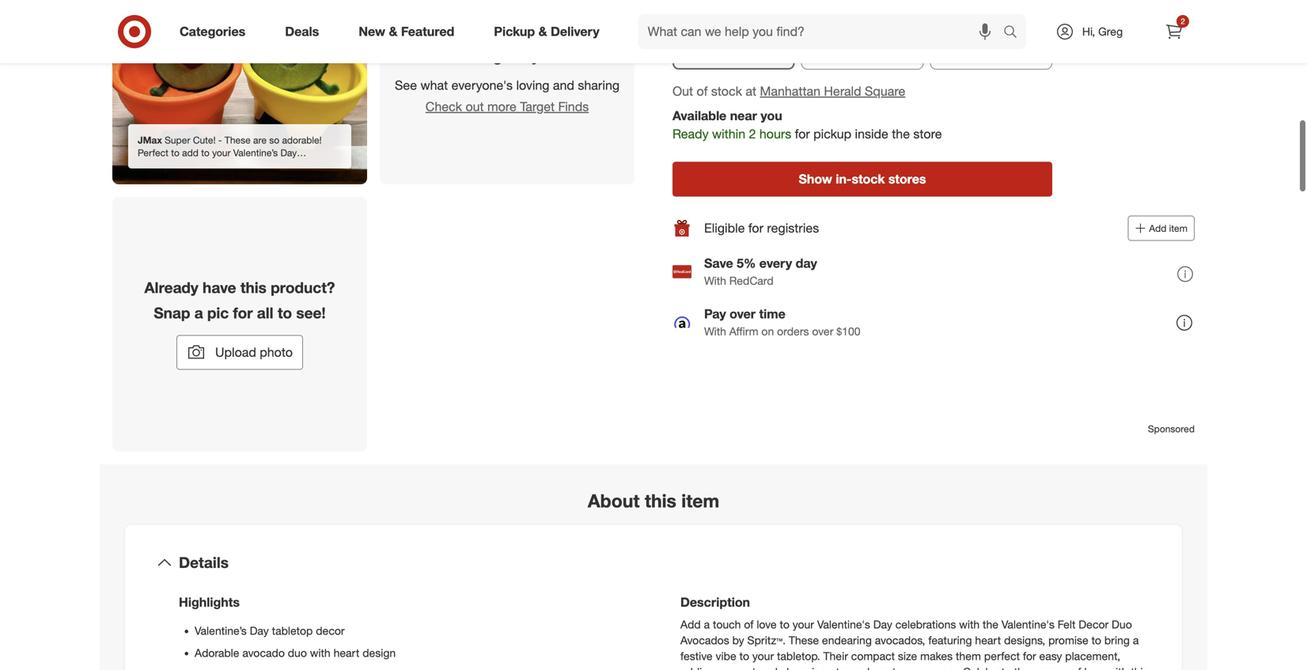 Task type: describe. For each thing, give the bounding box(es) containing it.
you
[[761, 108, 783, 124]]

valentine's day tabletop decor
[[195, 624, 345, 638]]

target
[[520, 99, 555, 114]]

image gallery element
[[112, 0, 635, 452]]

every
[[760, 256, 793, 271]]

design
[[363, 646, 396, 660]]

shipping get it by thu, feb 1
[[941, 29, 1024, 59]]

sweet
[[727, 665, 756, 670]]

#targetstyle
[[463, 47, 552, 65]]

with inside the pay over time with affirm on orders over $100
[[705, 325, 727, 339]]

a inside already have this product? snap a pic for all to see!
[[195, 304, 203, 322]]

featured
[[401, 24, 455, 39]]

as
[[849, 47, 859, 59]]

and inside description add a touch of love to your valentine's day celebrations with the valentine's felt decor duo avocados by spritz™. these endearing avocados, featuring heart designs, promise to bring a festive vibe to your tabletop. their compact size makes them perfect for easy placement, adding a sweet and charming atmosphere to any corner. celebrate the season of love with t
[[759, 665, 778, 670]]

adorable
[[195, 646, 239, 660]]

to up sweet
[[740, 650, 750, 663]]

greg
[[1099, 25, 1123, 38]]

avocados,
[[875, 634, 926, 648]]

categories link
[[166, 14, 265, 49]]

1 horizontal spatial 2
[[1181, 16, 1186, 26]]

today
[[883, 47, 907, 59]]

add inside description add a touch of love to your valentine's day celebrations with the valentine's felt decor duo avocados by spritz™. these endearing avocados, featuring heart designs, promise to bring a festive vibe to your tabletop. their compact size makes them perfect for easy placement, adding a sweet and charming atmosphere to any corner. celebrate the season of love with t
[[681, 618, 701, 632]]

makes
[[921, 650, 953, 663]]

upload
[[215, 345, 256, 360]]

duo
[[288, 646, 307, 660]]

0 horizontal spatial of
[[697, 84, 708, 99]]

avocados
[[681, 634, 730, 648]]

new & featured link
[[345, 14, 474, 49]]

duo
[[1112, 618, 1133, 632]]

see
[[395, 78, 417, 93]]

spritz™.
[[748, 634, 786, 648]]

2 inside available near you ready within 2 hours for pickup inside the store
[[749, 126, 756, 142]]

for inside description add a touch of love to your valentine's day celebrations with the valentine's felt decor duo avocados by spritz™. these endearing avocados, featuring heart designs, promise to bring a festive vibe to your tabletop. their compact size makes them perfect for easy placement, adding a sweet and charming atmosphere to any corner. celebrate the season of love with t
[[1023, 650, 1037, 663]]

day
[[796, 256, 818, 271]]

charming
[[781, 665, 827, 670]]

add item
[[1150, 223, 1188, 235]]

at
[[746, 84, 757, 99]]

everyone's
[[452, 78, 513, 93]]

-
[[218, 134, 222, 146]]

have
[[203, 279, 236, 297]]

1 vertical spatial love
[[1085, 665, 1105, 670]]

and inside see what everyone's loving and sharing check out more target finds
[[553, 78, 575, 93]]

already have this product? snap a pic for all to see!
[[144, 279, 335, 322]]

check
[[426, 99, 462, 114]]

1
[[1019, 47, 1024, 59]]

celebrations
[[896, 618, 957, 632]]

1 horizontal spatial with
[[960, 618, 980, 632]]

super
[[165, 134, 190, 146]]

#targetstyle preview 1 image
[[492, 0, 523, 30]]

thu,
[[979, 47, 997, 59]]

5pm
[[862, 47, 881, 59]]

these inside super cute! - these are so adorable! perfect to add to your valentine's day decorations.
[[225, 134, 251, 146]]

search
[[997, 25, 1035, 41]]

2 horizontal spatial your
[[793, 618, 815, 632]]

super cute! - these are so adorable! perfect to add to your valentine's day decorations.
[[138, 134, 322, 171]]

store
[[914, 126, 942, 142]]

tabletop
[[272, 624, 313, 638]]

redcard
[[730, 274, 774, 288]]

out of stock at manhattan herald square
[[673, 84, 906, 99]]

pickup not available
[[683, 29, 738, 59]]

the inside available near you ready within 2 hours for pickup inside the store
[[892, 126, 910, 142]]

registries
[[767, 221, 819, 236]]

orders
[[777, 325, 809, 339]]

their
[[824, 650, 849, 663]]

What can we help you find? suggestions appear below search field
[[639, 14, 1008, 49]]

to down cute!
[[201, 147, 210, 159]]

hours
[[760, 126, 792, 142]]

any
[[906, 665, 923, 670]]

1 vertical spatial valentine's
[[195, 624, 247, 638]]

photo
[[260, 345, 293, 360]]

out
[[466, 99, 484, 114]]

avocado
[[243, 646, 285, 660]]

feb
[[1000, 47, 1016, 59]]

details
[[179, 554, 229, 572]]

check out more target finds link
[[395, 98, 620, 116]]

2 horizontal spatial with
[[1108, 665, 1128, 670]]

& for pickup
[[539, 24, 547, 39]]

them
[[956, 650, 982, 663]]

stock for in-
[[852, 172, 885, 187]]

available
[[673, 108, 727, 124]]

compact
[[852, 650, 895, 663]]

add inside button
[[1150, 223, 1167, 235]]

save 5% every day with redcard
[[705, 256, 818, 288]]

pay
[[705, 307, 726, 322]]

1 horizontal spatial of
[[744, 618, 754, 632]]

decor
[[1079, 618, 1109, 632]]

jmax
[[138, 134, 162, 146]]

get
[[941, 47, 956, 59]]

valentine's inside super cute! - these are so adorable! perfect to add to your valentine's day decorations.
[[233, 147, 278, 159]]

celebrate
[[963, 665, 1012, 670]]

perfect
[[985, 650, 1020, 663]]

save
[[705, 256, 734, 271]]

1 vertical spatial over
[[812, 325, 834, 339]]

placement,
[[1066, 650, 1121, 663]]

2 vertical spatial of
[[1072, 665, 1082, 670]]

show in-stock stores
[[799, 172, 927, 187]]

0 horizontal spatial heart
[[334, 646, 360, 660]]

1 horizontal spatial your
[[753, 650, 774, 663]]

decor
[[316, 624, 345, 638]]

upload photo
[[215, 345, 293, 360]]

0 horizontal spatial over
[[730, 307, 756, 322]]

search button
[[997, 14, 1035, 52]]

endearing
[[822, 634, 872, 648]]

within
[[712, 126, 746, 142]]

to down decor
[[1092, 634, 1102, 648]]

show
[[799, 172, 833, 187]]

featuring
[[929, 634, 973, 648]]

a down vibe
[[718, 665, 724, 670]]

square
[[865, 84, 906, 99]]

pickup for not
[[683, 29, 724, 44]]

show in-stock stores button
[[673, 162, 1053, 197]]

5%
[[737, 256, 756, 271]]

bring
[[1105, 634, 1130, 648]]



Task type: vqa. For each thing, say whether or not it's contained in the screenshot.
or save $25
no



Task type: locate. For each thing, give the bounding box(es) containing it.
2 right greg
[[1181, 16, 1186, 26]]

day
[[281, 147, 297, 159], [874, 618, 893, 632], [250, 624, 269, 638]]

categories
[[180, 24, 246, 39]]

0 vertical spatial item
[[1170, 223, 1188, 235]]

pay over time with affirm on orders over $100
[[705, 307, 861, 339]]

your
[[212, 147, 231, 159], [793, 618, 815, 632], [753, 650, 774, 663]]

decorations.
[[138, 159, 190, 171]]

valentine's up adorable
[[195, 624, 247, 638]]

by right it
[[966, 47, 977, 59]]

season
[[1033, 665, 1069, 670]]

for inside already have this product? snap a pic for all to see!
[[233, 304, 253, 322]]

hi, greg
[[1083, 25, 1123, 38]]

0 vertical spatial this
[[240, 279, 267, 297]]

day down adorable!
[[281, 147, 297, 159]]

0 horizontal spatial your
[[212, 147, 231, 159]]

for inside available near you ready within 2 hours for pickup inside the store
[[795, 126, 810, 142]]

these
[[225, 134, 251, 146], [789, 634, 819, 648]]

in-
[[836, 172, 852, 187]]

and up finds
[[553, 78, 575, 93]]

1 horizontal spatial pickup
[[683, 29, 724, 44]]

0 horizontal spatial item
[[682, 490, 720, 512]]

day inside description add a touch of love to your valentine's day celebrations with the valentine's felt decor duo avocados by spritz™. these endearing avocados, featuring heart designs, promise to bring a festive vibe to your tabletop. their compact size makes them perfect for easy placement, adding a sweet and charming atmosphere to any corner. celebrate the season of love with t
[[874, 618, 893, 632]]

to inside already have this product? snap a pic for all to see!
[[278, 304, 292, 322]]

these inside description add a touch of love to your valentine's day celebrations with the valentine's felt decor duo avocados by spritz™. these endearing avocados, featuring heart designs, promise to bring a festive vibe to your tabletop. their compact size makes them perfect for easy placement, adding a sweet and charming atmosphere to any corner. celebrate the season of love with t
[[789, 634, 819, 648]]

pickup & delivery
[[494, 24, 600, 39]]

the up the perfect
[[983, 618, 999, 632]]

atmosphere
[[830, 665, 890, 670]]

1 vertical spatial by
[[733, 634, 745, 648]]

0 vertical spatial the
[[892, 126, 910, 142]]

affirm
[[730, 325, 759, 339]]

soon
[[825, 47, 846, 59]]

by down touch
[[733, 634, 745, 648]]

1 horizontal spatial the
[[983, 618, 999, 632]]

this up all
[[240, 279, 267, 297]]

1 valentine's from the left
[[818, 618, 871, 632]]

0 horizontal spatial 2
[[749, 126, 756, 142]]

1 horizontal spatial day
[[281, 147, 297, 159]]

0 horizontal spatial and
[[553, 78, 575, 93]]

love up 'spritz™.'
[[757, 618, 777, 632]]

2 down near
[[749, 126, 756, 142]]

a left pic
[[195, 304, 203, 322]]

to up 'spritz™.'
[[780, 618, 790, 632]]

out
[[673, 84, 694, 99]]

description add a touch of love to your valentine's day celebrations with the valentine's felt decor duo avocados by spritz™. these endearing avocados, featuring heart designs, promise to bring a festive vibe to your tabletop. their compact size makes them perfect for easy placement, adding a sweet and charming atmosphere to any corner. celebrate the season of love with t
[[681, 595, 1149, 670]]

and
[[553, 78, 575, 93], [759, 665, 778, 670]]

are
[[253, 134, 267, 146]]

over
[[730, 307, 756, 322], [812, 325, 834, 339]]

1 vertical spatial of
[[744, 618, 754, 632]]

a
[[195, 304, 203, 322], [704, 618, 710, 632], [1133, 634, 1139, 648], [718, 665, 724, 670]]

with inside save 5% every day with redcard
[[705, 274, 727, 288]]

delivery
[[551, 24, 600, 39]]

1 horizontal spatial these
[[789, 634, 819, 648]]

0 horizontal spatial add
[[681, 618, 701, 632]]

0 vertical spatial by
[[966, 47, 977, 59]]

ready
[[673, 126, 709, 142]]

of
[[697, 84, 708, 99], [744, 618, 754, 632], [1072, 665, 1082, 670]]

with
[[705, 274, 727, 288], [705, 325, 727, 339]]

1 horizontal spatial this
[[645, 490, 677, 512]]

day inside super cute! - these are so adorable! perfect to add to your valentine's day decorations.
[[281, 147, 297, 159]]

1 horizontal spatial and
[[759, 665, 778, 670]]

for right eligible
[[749, 221, 764, 236]]

over left $100
[[812, 325, 834, 339]]

1 vertical spatial and
[[759, 665, 778, 670]]

inside
[[855, 126, 889, 142]]

already
[[144, 279, 199, 297]]

0 vertical spatial with
[[960, 618, 980, 632]]

0 vertical spatial and
[[553, 78, 575, 93]]

2 horizontal spatial day
[[874, 618, 893, 632]]

your down -
[[212, 147, 231, 159]]

to down super
[[171, 147, 180, 159]]

your inside super cute! - these are so adorable! perfect to add to your valentine's day decorations.
[[212, 147, 231, 159]]

2 horizontal spatial of
[[1072, 665, 1082, 670]]

and right sweet
[[759, 665, 778, 670]]

heart up the perfect
[[976, 634, 1002, 648]]

size
[[898, 650, 918, 663]]

product?
[[271, 279, 335, 297]]

available near you ready within 2 hours for pickup inside the store
[[673, 108, 942, 142]]

item
[[1170, 223, 1188, 235], [682, 490, 720, 512]]

herald
[[824, 84, 862, 99]]

0 vertical spatial these
[[225, 134, 251, 146]]

by inside shipping get it by thu, feb 1
[[966, 47, 977, 59]]

1 horizontal spatial stock
[[852, 172, 885, 187]]

2 vertical spatial with
[[1108, 665, 1128, 670]]

1 vertical spatial with
[[310, 646, 331, 660]]

with down "save"
[[705, 274, 727, 288]]

1 & from the left
[[389, 24, 398, 39]]

time
[[760, 307, 786, 322]]

photo from jmax, 4 of 6 image
[[112, 0, 367, 184]]

2 horizontal spatial the
[[1015, 665, 1030, 670]]

1 horizontal spatial over
[[812, 325, 834, 339]]

heart inside description add a touch of love to your valentine's day celebrations with the valentine's felt decor duo avocados by spritz™. these endearing avocados, featuring heart designs, promise to bring a festive vibe to your tabletop. their compact size makes them perfect for easy placement, adding a sweet and charming atmosphere to any corner. celebrate the season of love with t
[[976, 634, 1002, 648]]

$100
[[837, 325, 861, 339]]

the left store
[[892, 126, 910, 142]]

it
[[959, 47, 964, 59]]

1 vertical spatial stock
[[852, 172, 885, 187]]

a up avocados
[[704, 618, 710, 632]]

2 vertical spatial your
[[753, 650, 774, 663]]

1 vertical spatial 2
[[749, 126, 756, 142]]

finds
[[558, 99, 589, 114]]

stock for of
[[712, 84, 742, 99]]

valentine's down are
[[233, 147, 278, 159]]

as
[[812, 47, 823, 59]]

shipping
[[941, 29, 994, 44]]

this right about
[[645, 490, 677, 512]]

felt
[[1058, 618, 1076, 632]]

with
[[960, 618, 980, 632], [310, 646, 331, 660], [1108, 665, 1128, 670]]

with down bring
[[1108, 665, 1128, 670]]

0 horizontal spatial by
[[733, 634, 745, 648]]

for left all
[[233, 304, 253, 322]]

1 vertical spatial these
[[789, 634, 819, 648]]

adorable!
[[282, 134, 322, 146]]

0 horizontal spatial these
[[225, 134, 251, 146]]

love down "placement,"
[[1085, 665, 1105, 670]]

see!
[[296, 304, 326, 322]]

1 vertical spatial this
[[645, 490, 677, 512]]

0 horizontal spatial day
[[250, 624, 269, 638]]

1 horizontal spatial heart
[[976, 634, 1002, 648]]

2 & from the left
[[539, 24, 547, 39]]

festive
[[681, 650, 713, 663]]

0 horizontal spatial this
[[240, 279, 267, 297]]

pickup for &
[[494, 24, 535, 39]]

pickup inside pickup & delivery link
[[494, 24, 535, 39]]

this inside already have this product? snap a pic for all to see!
[[240, 279, 267, 297]]

0 horizontal spatial pickup
[[494, 24, 535, 39]]

0 vertical spatial with
[[705, 274, 727, 288]]

by inside description add a touch of love to your valentine's day celebrations with the valentine's felt decor duo avocados by spritz™. these endearing avocados, featuring heart designs, promise to bring a festive vibe to your tabletop. their compact size makes them perfect for easy placement, adding a sweet and charming atmosphere to any corner. celebrate the season of love with t
[[733, 634, 745, 648]]

pickup
[[814, 126, 852, 142]]

your up tabletop. on the bottom
[[793, 618, 815, 632]]

your down 'spritz™.'
[[753, 650, 774, 663]]

valentine's up 'designs,'
[[1002, 618, 1055, 632]]

item inside button
[[1170, 223, 1188, 235]]

so
[[269, 134, 280, 146]]

0 vertical spatial 2
[[1181, 16, 1186, 26]]

day up avocado
[[250, 624, 269, 638]]

on
[[762, 325, 774, 339]]

1 horizontal spatial item
[[1170, 223, 1188, 235]]

2 vertical spatial the
[[1015, 665, 1030, 670]]

add
[[182, 147, 199, 159]]

0 horizontal spatial love
[[757, 618, 777, 632]]

2
[[1181, 16, 1186, 26], [749, 126, 756, 142]]

over up affirm
[[730, 307, 756, 322]]

touch
[[713, 618, 741, 632]]

for down 'designs,'
[[1023, 650, 1037, 663]]

the down the perfect
[[1015, 665, 1030, 670]]

a right bring
[[1133, 634, 1139, 648]]

of right out
[[697, 84, 708, 99]]

valentine's up the endearing
[[818, 618, 871, 632]]

0 horizontal spatial valentine's
[[818, 618, 871, 632]]

to right all
[[278, 304, 292, 322]]

perfect
[[138, 147, 169, 159]]

for
[[795, 126, 810, 142], [749, 221, 764, 236], [233, 304, 253, 322], [1023, 650, 1037, 663]]

details button
[[138, 538, 1170, 589]]

0 vertical spatial your
[[212, 147, 231, 159]]

stores
[[889, 172, 927, 187]]

these right -
[[225, 134, 251, 146]]

2 with from the top
[[705, 325, 727, 339]]

of right touch
[[744, 618, 754, 632]]

1 horizontal spatial &
[[539, 24, 547, 39]]

0 vertical spatial of
[[697, 84, 708, 99]]

0 horizontal spatial with
[[310, 646, 331, 660]]

1 horizontal spatial by
[[966, 47, 977, 59]]

as soon as 5pm today
[[812, 47, 907, 59]]

with up featuring
[[960, 618, 980, 632]]

stock left the "stores"
[[852, 172, 885, 187]]

0 horizontal spatial &
[[389, 24, 398, 39]]

description
[[681, 595, 750, 610]]

pickup up not
[[683, 29, 724, 44]]

these up tabletop. on the bottom
[[789, 634, 819, 648]]

new & featured
[[359, 24, 455, 39]]

&
[[389, 24, 398, 39], [539, 24, 547, 39]]

& for new
[[389, 24, 398, 39]]

& left delivery
[[539, 24, 547, 39]]

pickup inside pickup not available
[[683, 29, 724, 44]]

deals
[[285, 24, 319, 39]]

0 vertical spatial love
[[757, 618, 777, 632]]

with down pay
[[705, 325, 727, 339]]

0 horizontal spatial the
[[892, 126, 910, 142]]

0 vertical spatial over
[[730, 307, 756, 322]]

0 vertical spatial stock
[[712, 84, 742, 99]]

manhattan
[[760, 84, 821, 99]]

1 vertical spatial the
[[983, 618, 999, 632]]

cute!
[[193, 134, 216, 146]]

0 horizontal spatial stock
[[712, 84, 742, 99]]

available
[[701, 47, 738, 59]]

tabletop.
[[777, 650, 821, 663]]

0 vertical spatial add
[[1150, 223, 1167, 235]]

heart down decor
[[334, 646, 360, 660]]

1 with from the top
[[705, 274, 727, 288]]

valentine's
[[818, 618, 871, 632], [1002, 618, 1055, 632]]

of down "placement,"
[[1072, 665, 1082, 670]]

day up avocados,
[[874, 618, 893, 632]]

2 link
[[1157, 14, 1192, 49]]

& right new
[[389, 24, 398, 39]]

1 vertical spatial add
[[681, 618, 701, 632]]

designs,
[[1005, 634, 1046, 648]]

1 vertical spatial with
[[705, 325, 727, 339]]

for right hours
[[795, 126, 810, 142]]

stock left 'at'
[[712, 84, 742, 99]]

stock inside button
[[852, 172, 885, 187]]

0 vertical spatial valentine's
[[233, 147, 278, 159]]

1 horizontal spatial add
[[1150, 223, 1167, 235]]

2 valentine's from the left
[[1002, 618, 1055, 632]]

1 vertical spatial your
[[793, 618, 815, 632]]

add
[[1150, 223, 1167, 235], [681, 618, 701, 632]]

hi,
[[1083, 25, 1096, 38]]

to down size in the bottom right of the page
[[893, 665, 903, 670]]

pickup up #targetstyle
[[494, 24, 535, 39]]

with right the duo
[[310, 646, 331, 660]]

corner.
[[926, 665, 960, 670]]

adding
[[681, 665, 715, 670]]

1 vertical spatial item
[[682, 490, 720, 512]]

eligible
[[705, 221, 745, 236]]

snap
[[154, 304, 190, 322]]

by
[[966, 47, 977, 59], [733, 634, 745, 648]]

1 horizontal spatial valentine's
[[1002, 618, 1055, 632]]

1 horizontal spatial love
[[1085, 665, 1105, 670]]

see what everyone's loving and sharing check out more target finds
[[395, 78, 620, 114]]

more
[[488, 99, 517, 114]]



